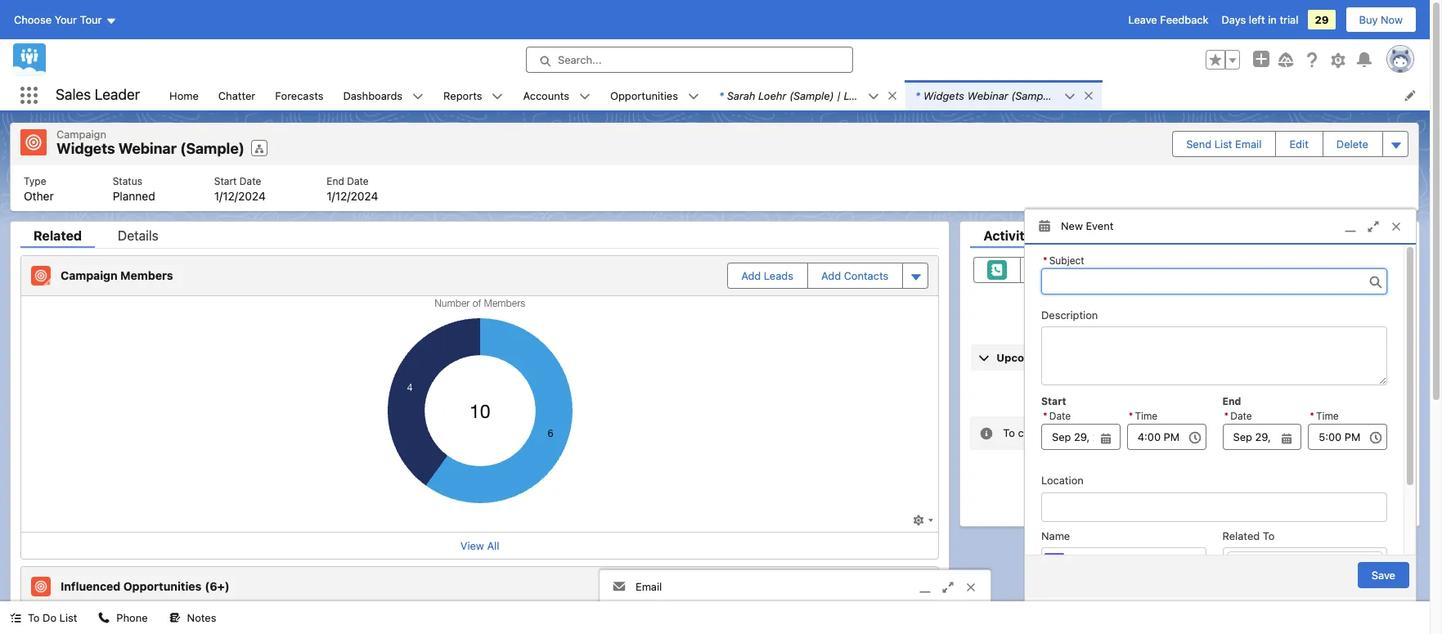 Task type: describe. For each thing, give the bounding box(es) containing it.
sales
[[56, 86, 91, 103]]

filters.
[[1221, 427, 1252, 440]]

delete button
[[1324, 132, 1382, 156]]

0 horizontal spatial webinar
[[118, 140, 177, 157]]

* widgets webinar (sample)
[[916, 89, 1056, 102]]

(sample) for webinar
[[1012, 89, 1056, 102]]

29
[[1315, 13, 1329, 26]]

text default image inside to do list button
[[10, 612, 21, 624]]

text default image inside accounts list item
[[579, 91, 591, 102]]

2 horizontal spatial list
[[1327, 291, 1345, 304]]

* sarah loehr (sample) | lead
[[719, 89, 868, 102]]

activity
[[984, 228, 1033, 243]]

home link
[[160, 80, 209, 110]]

date inside the "start date 1/12/2024"
[[240, 175, 261, 187]]

sarah
[[727, 89, 756, 102]]

dashboards
[[343, 89, 403, 102]]

time for start
[[1135, 410, 1158, 422]]

last
[[1182, 291, 1203, 304]]

* date for start
[[1043, 410, 1071, 422]]

to for to change what's shown, try changing your filters.
[[1003, 427, 1015, 440]]

show.
[[1215, 378, 1243, 392]]

trial
[[1280, 13, 1299, 26]]

to change what's shown, try changing your filters.
[[1003, 427, 1252, 440]]

text default image inside phone button
[[99, 612, 110, 624]]

leader
[[95, 86, 140, 103]]

group for end
[[1223, 409, 1302, 450]]

changing
[[1148, 427, 1193, 440]]

save button
[[1358, 562, 1410, 588]]

email,
[[1169, 394, 1198, 407]]

dashboards list item
[[333, 80, 434, 110]]

loehr
[[759, 89, 787, 102]]

end for end date 1/12/2024
[[327, 175, 344, 187]]

opportunities inside list item
[[610, 89, 678, 102]]

filters: last 30 days • all activities • list email
[[1146, 291, 1374, 304]]

end for end
[[1223, 395, 1242, 408]]

add leads button
[[728, 263, 807, 288]]

shown,
[[1093, 427, 1128, 440]]

upcoming & overdue
[[997, 351, 1109, 364]]

1 horizontal spatial view all link
[[1369, 314, 1410, 340]]

choose your tour
[[14, 13, 102, 26]]

* subject
[[1043, 254, 1085, 266]]

your
[[55, 13, 77, 26]]

add for add contacts
[[822, 269, 841, 282]]

revenue share element
[[459, 607, 678, 633]]

a
[[1258, 394, 1263, 407]]

* date for end
[[1225, 410, 1252, 422]]

edit
[[1290, 137, 1309, 150]]

start date 1/12/2024
[[214, 175, 266, 203]]

more.
[[1315, 394, 1343, 407]]

campaign members
[[61, 268, 173, 282]]

add leads
[[742, 269, 794, 282]]

expand
[[1305, 320, 1342, 333]]

widgets webinar (sample)
[[56, 140, 245, 157]]

notes
[[187, 611, 216, 624]]

phone button
[[89, 601, 158, 634]]

to
[[1202, 378, 1212, 392]]

campaign members link
[[61, 268, 180, 283]]

0 horizontal spatial opportunities
[[123, 579, 202, 593]]

chatter link
[[209, 80, 265, 110]]

feedback
[[1161, 13, 1209, 26]]

reports
[[444, 89, 482, 102]]

0 vertical spatial activities
[[1272, 291, 1316, 304]]

subject
[[1050, 254, 1085, 266]]

leave feedback
[[1129, 13, 1209, 26]]

end date 1/12/2024
[[327, 175, 378, 203]]

notes button
[[159, 601, 226, 634]]

upcoming
[[997, 351, 1051, 364]]

2 list item from the left
[[906, 80, 1102, 110]]

change
[[1018, 427, 1055, 440]]

contacts image
[[1045, 553, 1065, 573]]

opportunities link
[[601, 80, 688, 110]]

0 horizontal spatial email
[[636, 580, 662, 593]]

sending
[[1111, 394, 1151, 407]]

• up expand
[[1319, 291, 1324, 304]]

to change what's shown, try changing your filters. status
[[971, 416, 1410, 450]]

add contacts
[[822, 269, 889, 282]]

send
[[1187, 137, 1212, 150]]

accounts
[[523, 89, 570, 102]]

phone
[[117, 611, 148, 624]]

get
[[1038, 394, 1055, 407]]

status
[[113, 175, 142, 187]]

members
[[120, 268, 173, 282]]

leads
[[764, 269, 794, 282]]

* left sarah
[[719, 89, 724, 102]]

no
[[1138, 378, 1152, 392]]

view all
[[460, 539, 500, 552]]

0 horizontal spatial view
[[460, 539, 484, 552]]

task,
[[1266, 394, 1290, 407]]

sales leader
[[56, 86, 140, 103]]

days
[[1222, 13, 1246, 26]]

type
[[24, 175, 46, 187]]

lead
[[844, 89, 868, 102]]

leave
[[1129, 13, 1158, 26]]

buy now
[[1360, 13, 1403, 26]]

* down sending
[[1129, 410, 1134, 422]]

list inside button
[[1215, 137, 1233, 150]]

webinar inside list
[[968, 89, 1009, 102]]

days left in trial
[[1222, 13, 1299, 26]]

choose your tour button
[[13, 7, 117, 33]]

what's
[[1058, 427, 1090, 440]]

related for related to
[[1223, 529, 1260, 542]]

scheduling
[[1201, 394, 1255, 407]]

group for start
[[1042, 409, 1121, 450]]



Task type: vqa. For each thing, say whether or not it's contained in the screenshot.
text default icon inside Accounts list item
yes



Task type: locate. For each thing, give the bounding box(es) containing it.
1 vertical spatial campaign
[[61, 268, 118, 282]]

campaign for campaign
[[56, 128, 106, 141]]

no activities to show. get started by sending an email, scheduling a task, and more.
[[1038, 378, 1343, 407]]

buy
[[1360, 13, 1378, 26]]

0 vertical spatial related
[[34, 228, 82, 243]]

text default image inside dashboards list item
[[413, 91, 424, 102]]

text default image inside to change what's shown, try changing your filters. status
[[981, 427, 994, 440]]

1 vertical spatial view
[[460, 539, 484, 552]]

refresh • expand all • view all
[[1255, 320, 1409, 333]]

1 horizontal spatial view
[[1370, 320, 1394, 333]]

time down more.
[[1317, 410, 1339, 422]]

None text field
[[1042, 268, 1388, 294], [1042, 424, 1121, 450], [1127, 424, 1207, 450], [1042, 268, 1388, 294], [1042, 424, 1121, 450], [1127, 424, 1207, 450]]

1 horizontal spatial activities
[[1272, 291, 1316, 304]]

in
[[1268, 13, 1277, 26]]

1 horizontal spatial widgets
[[924, 89, 965, 102]]

* date up filters.
[[1225, 410, 1252, 422]]

list
[[1215, 137, 1233, 150], [1327, 291, 1345, 304], [59, 611, 77, 624]]

2 time from the left
[[1317, 410, 1339, 422]]

opportunity
[[31, 613, 95, 626]]

end
[[327, 175, 344, 187], [1223, 395, 1242, 408]]

left
[[1249, 13, 1266, 26]]

name up contacts icon
[[1042, 529, 1071, 542]]

delete
[[1337, 137, 1369, 150]]

add contacts button
[[808, 263, 902, 288]]

0 horizontal spatial start
[[214, 175, 237, 187]]

•
[[1249, 291, 1254, 304], [1319, 291, 1324, 304], [1297, 320, 1302, 333], [1361, 320, 1366, 333]]

activities inside no activities to show. get started by sending an email, scheduling a task, and more.
[[1155, 378, 1199, 392]]

&
[[1053, 351, 1061, 364]]

list item
[[709, 80, 906, 110], [906, 80, 1102, 110]]

* right lead
[[916, 89, 920, 102]]

days
[[1223, 291, 1246, 304]]

0 horizontal spatial widgets
[[56, 140, 115, 157]]

location
[[1042, 474, 1084, 487]]

campaign inside "campaign members" link
[[61, 268, 118, 282]]

1 * time from the left
[[1129, 410, 1158, 422]]

accounts list item
[[513, 80, 601, 110]]

Description text field
[[1042, 327, 1388, 385]]

filters:
[[1146, 291, 1179, 304]]

0 horizontal spatial name
[[98, 613, 129, 626]]

add
[[742, 269, 761, 282], [822, 269, 841, 282]]

view
[[1370, 320, 1394, 333], [460, 539, 484, 552]]

name
[[1042, 529, 1071, 542], [98, 613, 129, 626]]

1 vertical spatial activities
[[1155, 378, 1199, 392]]

other
[[24, 189, 54, 203]]

related for related
[[34, 228, 82, 243]]

type other
[[24, 175, 54, 203]]

to do list
[[28, 611, 77, 624]]

2 vertical spatial list
[[59, 611, 77, 624]]

to inside status
[[1003, 427, 1015, 440]]

new
[[1061, 220, 1083, 233]]

end inside new event dialog
[[1223, 395, 1242, 408]]

planned
[[113, 189, 155, 203]]

related to
[[1223, 529, 1275, 542]]

forecasts link
[[265, 80, 333, 110]]

• left expand
[[1297, 320, 1302, 333]]

* down get
[[1043, 410, 1048, 422]]

(sample) for loehr
[[790, 89, 834, 102]]

0 horizontal spatial add
[[742, 269, 761, 282]]

1 vertical spatial name
[[98, 613, 129, 626]]

opportunities down search... button at top
[[610, 89, 678, 102]]

2 * time from the left
[[1310, 410, 1339, 422]]

to inside new event dialog
[[1263, 529, 1275, 542]]

1 horizontal spatial end
[[1223, 395, 1242, 408]]

1 vertical spatial end
[[1223, 395, 1242, 408]]

* date down get
[[1043, 410, 1071, 422]]

do
[[43, 611, 57, 624]]

2 1/12/2024 from the left
[[327, 189, 378, 203]]

0 vertical spatial widgets
[[924, 89, 965, 102]]

save
[[1372, 568, 1396, 581]]

date inside end date 1/12/2024
[[347, 175, 369, 187]]

add inside add contacts button
[[822, 269, 841, 282]]

edit button
[[1277, 132, 1322, 156]]

1/12/2024
[[214, 189, 266, 203], [327, 189, 378, 203]]

2 * date from the left
[[1225, 410, 1252, 422]]

email link
[[600, 570, 991, 605]]

email inside button
[[1236, 137, 1262, 150]]

group down the started
[[1042, 409, 1121, 450]]

1 horizontal spatial (sample)
[[790, 89, 834, 102]]

refresh button
[[1254, 314, 1294, 340]]

• right days
[[1249, 291, 1254, 304]]

email
[[1236, 137, 1262, 150], [636, 580, 662, 593]]

reports list item
[[434, 80, 513, 110]]

list inside button
[[59, 611, 77, 624]]

start inside the "start date 1/12/2024"
[[214, 175, 237, 187]]

0 vertical spatial opportunities
[[610, 89, 678, 102]]

to left do
[[28, 611, 40, 624]]

your
[[1196, 427, 1218, 440]]

event
[[1086, 220, 1114, 233]]

list for the leave feedback link
[[160, 80, 1430, 110]]

list
[[160, 80, 1430, 110], [11, 165, 1419, 211]]

to left change
[[1003, 427, 1015, 440]]

1 vertical spatial list
[[11, 165, 1419, 211]]

2 horizontal spatial (sample)
[[1012, 89, 1056, 102]]

1 vertical spatial start
[[1042, 395, 1067, 408]]

campaign down the "sales"
[[56, 128, 106, 141]]

* time for end
[[1310, 410, 1339, 422]]

0 vertical spatial end
[[327, 175, 344, 187]]

1 vertical spatial email
[[636, 580, 662, 593]]

0 horizontal spatial (sample)
[[180, 140, 245, 157]]

started
[[1058, 394, 1094, 407]]

1 vertical spatial list
[[1327, 291, 1345, 304]]

2 vertical spatial to
[[28, 611, 40, 624]]

1 list item from the left
[[709, 80, 906, 110]]

1 horizontal spatial add
[[822, 269, 841, 282]]

end inside end date 1/12/2024
[[327, 175, 344, 187]]

add inside add leads button
[[742, 269, 761, 282]]

opportunity name
[[31, 613, 129, 626]]

|
[[837, 89, 841, 102]]

try
[[1131, 427, 1145, 440]]

amount element
[[678, 607, 896, 633]]

0 vertical spatial name
[[1042, 529, 1071, 542]]

* time up try
[[1129, 410, 1158, 422]]

start up change
[[1042, 395, 1067, 408]]

related down the other
[[34, 228, 82, 243]]

1 vertical spatial view all link
[[460, 539, 500, 552]]

1 horizontal spatial start
[[1042, 395, 1067, 408]]

overdue
[[1064, 351, 1109, 364]]

related down location text box
[[1223, 529, 1260, 542]]

0 vertical spatial view
[[1370, 320, 1394, 333]]

campaign down the related link
[[61, 268, 118, 282]]

related link
[[20, 228, 95, 248]]

1/12/2024 for start date 1/12/2024
[[214, 189, 266, 203]]

1 horizontal spatial related
[[1223, 529, 1260, 542]]

1 horizontal spatial * date
[[1225, 410, 1252, 422]]

name down the influenced
[[98, 613, 129, 626]]

* time down more.
[[1310, 410, 1339, 422]]

details link
[[105, 228, 172, 248]]

1 vertical spatial to
[[1263, 529, 1275, 542]]

(sample)
[[790, 89, 834, 102], [1012, 89, 1056, 102], [180, 140, 245, 157]]

0 horizontal spatial to
[[28, 611, 40, 624]]

buy now button
[[1346, 7, 1417, 33]]

related
[[34, 228, 82, 243], [1223, 529, 1260, 542]]

0 vertical spatial webinar
[[968, 89, 1009, 102]]

Name text field
[[1080, 548, 1188, 578]]

0 horizontal spatial 1/12/2024
[[214, 189, 266, 203]]

contacts
[[844, 269, 889, 282]]

1 horizontal spatial name
[[1042, 529, 1071, 542]]

list containing home
[[160, 80, 1430, 110]]

1 add from the left
[[742, 269, 761, 282]]

30
[[1206, 291, 1220, 304]]

• down the email
[[1361, 320, 1366, 333]]

1 horizontal spatial webinar
[[968, 89, 1009, 102]]

time up try
[[1135, 410, 1158, 422]]

*
[[719, 89, 724, 102], [916, 89, 920, 102], [1043, 254, 1048, 266], [1043, 410, 1048, 422], [1129, 410, 1134, 422], [1225, 410, 1229, 422], [1310, 410, 1315, 422]]

1 1/12/2024 from the left
[[214, 189, 266, 203]]

dashboards link
[[333, 80, 413, 110]]

add left contacts
[[822, 269, 841, 282]]

list right do
[[59, 611, 77, 624]]

1 horizontal spatial * time
[[1310, 410, 1339, 422]]

activities up refresh button on the right of the page
[[1272, 291, 1316, 304]]

1 * date from the left
[[1043, 410, 1071, 422]]

0 horizontal spatial view all link
[[460, 539, 500, 552]]

and
[[1293, 394, 1312, 407]]

accounts link
[[513, 80, 579, 110]]

text default image inside notes button
[[169, 612, 181, 624]]

start down widgets webinar (sample)
[[214, 175, 237, 187]]

0 vertical spatial to
[[1003, 427, 1015, 440]]

to for to do list
[[28, 611, 40, 624]]

all
[[1256, 291, 1269, 304], [1345, 320, 1357, 333], [1397, 320, 1409, 333], [487, 539, 500, 552]]

0 vertical spatial list
[[160, 80, 1430, 110]]

send list email
[[1187, 137, 1262, 150]]

0 horizontal spatial * time
[[1129, 410, 1158, 422]]

related inside new event dialog
[[1223, 529, 1260, 542]]

details
[[118, 228, 158, 243]]

view all link
[[1369, 314, 1410, 340], [460, 539, 500, 552]]

group down 'days'
[[1206, 50, 1240, 70]]

* left the subject
[[1043, 254, 1048, 266]]

add for add leads
[[742, 269, 761, 282]]

2 add from the left
[[822, 269, 841, 282]]

time for end
[[1317, 410, 1339, 422]]

new event link
[[1025, 209, 1416, 244]]

0 horizontal spatial time
[[1135, 410, 1158, 422]]

1 horizontal spatial 1/12/2024
[[327, 189, 378, 203]]

1 vertical spatial widgets
[[56, 140, 115, 157]]

home
[[169, 89, 199, 102]]

1 horizontal spatial to
[[1003, 427, 1015, 440]]

name inside new event dialog
[[1042, 529, 1071, 542]]

0 horizontal spatial * date
[[1043, 410, 1071, 422]]

text default image inside opportunities list item
[[688, 91, 700, 102]]

list left the email
[[1327, 291, 1345, 304]]

opportunities list item
[[601, 80, 709, 110]]

list for the "home" link
[[11, 165, 1419, 211]]

tour
[[80, 13, 102, 26]]

1 vertical spatial opportunities
[[123, 579, 202, 593]]

0 horizontal spatial activities
[[1155, 378, 1199, 392]]

email
[[1348, 291, 1374, 304]]

choose
[[14, 13, 52, 26]]

refresh
[[1255, 320, 1293, 333]]

1 vertical spatial webinar
[[118, 140, 177, 157]]

0 vertical spatial campaign
[[56, 128, 106, 141]]

0 vertical spatial email
[[1236, 137, 1262, 150]]

0 vertical spatial list
[[1215, 137, 1233, 150]]

opportunities up notes button
[[123, 579, 202, 593]]

chatter
[[218, 89, 255, 102]]

opportunity name element
[[21, 607, 240, 633]]

webinar
[[968, 89, 1009, 102], [118, 140, 177, 157]]

start for start
[[1042, 395, 1067, 408]]

0 horizontal spatial related
[[34, 228, 82, 243]]

* down scheduling
[[1225, 410, 1229, 422]]

influenced
[[61, 579, 121, 593]]

1 time from the left
[[1135, 410, 1158, 422]]

to inside button
[[28, 611, 40, 624]]

new event dialog
[[1024, 209, 1417, 620]]

now
[[1381, 13, 1403, 26]]

None text field
[[1223, 424, 1302, 450], [1309, 424, 1388, 450], [1223, 424, 1302, 450], [1309, 424, 1388, 450]]

* time for start
[[1129, 410, 1158, 422]]

0 horizontal spatial end
[[327, 175, 344, 187]]

campaign for campaign members
[[61, 268, 118, 282]]

activities up the email,
[[1155, 378, 1199, 392]]

1/12/2024 for end date 1/12/2024
[[327, 189, 378, 203]]

text default image inside reports list item
[[492, 91, 504, 102]]

text default image
[[1083, 90, 1095, 101], [868, 91, 880, 102], [10, 612, 21, 624], [169, 612, 181, 624]]

start inside new event dialog
[[1042, 395, 1067, 408]]

1 horizontal spatial time
[[1317, 410, 1339, 422]]

0 horizontal spatial list
[[59, 611, 77, 624]]

1 horizontal spatial email
[[1236, 137, 1262, 150]]

1 horizontal spatial opportunities
[[610, 89, 678, 102]]

start for start date 1/12/2024
[[214, 175, 237, 187]]

contact name element
[[240, 607, 459, 633]]

group down "a" at the bottom of the page
[[1223, 409, 1302, 450]]

add left leads
[[742, 269, 761, 282]]

Location text field
[[1042, 492, 1388, 522]]

* down and
[[1310, 410, 1315, 422]]

0 vertical spatial view all link
[[1369, 314, 1410, 340]]

list right 'send'
[[1215, 137, 1233, 150]]

0 vertical spatial start
[[214, 175, 237, 187]]

campaign
[[56, 128, 106, 141], [61, 268, 118, 282]]

1 vertical spatial related
[[1223, 529, 1260, 542]]

name inside opportunity name element
[[98, 613, 129, 626]]

text default image
[[887, 90, 898, 101], [413, 91, 424, 102], [492, 91, 504, 102], [579, 91, 591, 102], [688, 91, 700, 102], [1065, 91, 1076, 102], [981, 427, 994, 440], [99, 612, 110, 624]]

1 horizontal spatial list
[[1215, 137, 1233, 150]]

list containing other
[[11, 165, 1419, 211]]

2 horizontal spatial to
[[1263, 529, 1275, 542]]

group
[[1206, 50, 1240, 70], [1042, 409, 1121, 450], [1223, 409, 1302, 450]]

new event
[[1061, 220, 1114, 233]]

to down location text box
[[1263, 529, 1275, 542]]



